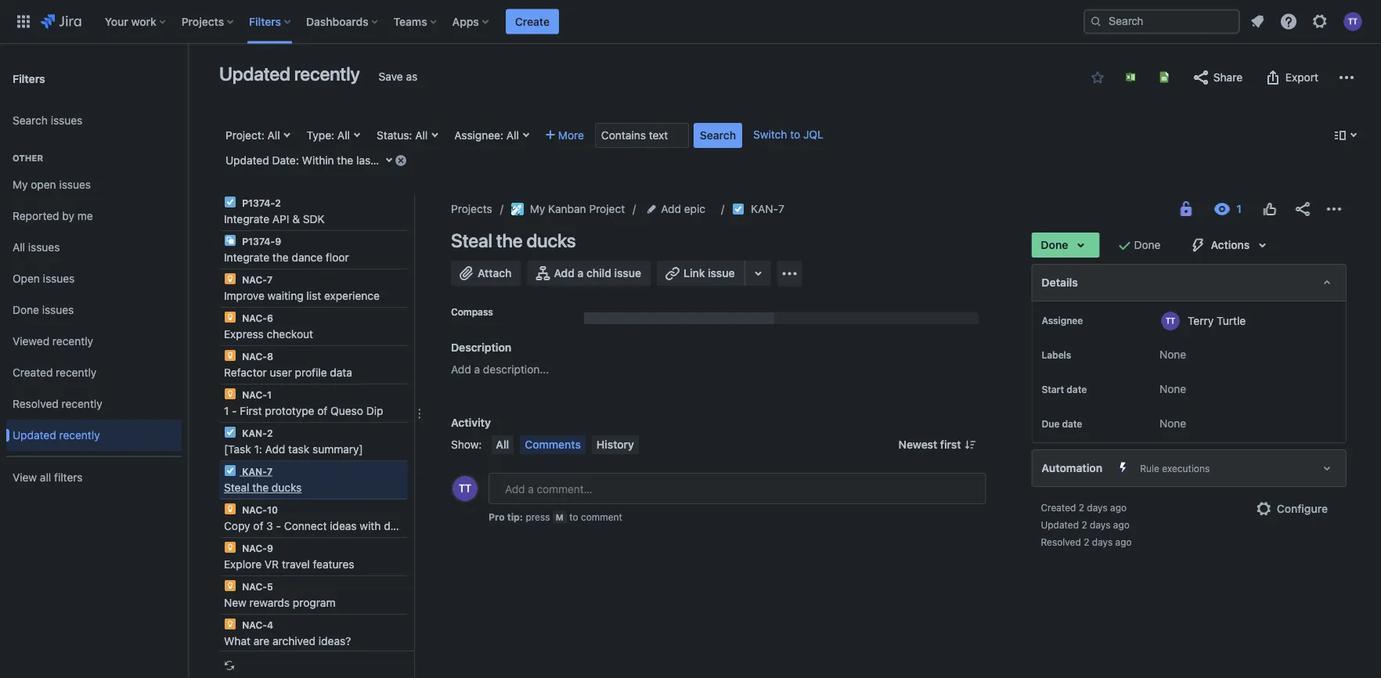 Task type: vqa. For each thing, say whether or not it's contained in the screenshot.
Projects 'Popup Button''s Projects
yes



Task type: locate. For each thing, give the bounding box(es) containing it.
steal the ducks down my kanban project icon
[[451, 229, 576, 251]]

2 nac- from the top
[[242, 312, 267, 323]]

my inside other group
[[13, 178, 28, 191]]

integrate down p1374-9
[[224, 251, 269, 264]]

1 horizontal spatial projects
[[451, 202, 492, 215]]

1 vertical spatial to
[[570, 511, 578, 522]]

5 nac- from the top
[[242, 504, 267, 515]]

resolved down created recently
[[13, 398, 59, 410]]

recently
[[294, 63, 360, 85], [52, 335, 93, 348], [56, 366, 97, 379], [62, 398, 102, 410], [59, 429, 100, 442]]

3 idea image from the top
[[224, 503, 237, 515]]

[task
[[224, 443, 251, 456]]

recently for resolved recently link
[[62, 398, 102, 410]]

2 none from the top
[[1160, 383, 1187, 395]]

history
[[597, 438, 634, 451]]

data
[[330, 366, 352, 379]]

1 left the first
[[224, 405, 229, 417]]

0 vertical spatial p1374-
[[242, 197, 275, 208]]

1 vertical spatial p1374-
[[242, 236, 275, 247]]

0 horizontal spatial kan-7
[[240, 466, 273, 477]]

settings image
[[1311, 12, 1330, 31]]

1 idea image from the top
[[224, 311, 237, 323]]

updated down resolved recently
[[13, 429, 56, 442]]

the
[[337, 154, 353, 167], [496, 229, 523, 251], [272, 251, 289, 264], [252, 481, 269, 494]]

date
[[1067, 384, 1087, 395], [1062, 418, 1083, 429]]

nac-10
[[240, 504, 278, 515]]

1 vertical spatial filters
[[13, 72, 45, 85]]

1 vertical spatial 7
[[267, 274, 273, 285]]

0 horizontal spatial search
[[13, 114, 48, 127]]

1 horizontal spatial 9
[[275, 236, 281, 247]]

primary element
[[9, 0, 1084, 43]]

0 vertical spatial 1
[[377, 154, 382, 167]]

recently down viewed recently link
[[56, 366, 97, 379]]

1 right last
[[377, 154, 382, 167]]

0 vertical spatial -
[[232, 405, 237, 417]]

1 vertical spatial 1
[[267, 389, 272, 400]]

1 none from the top
[[1160, 348, 1187, 361]]

0 vertical spatial steal the ducks
[[451, 229, 576, 251]]

kan- left copy link to issue 'image'
[[751, 202, 779, 215]]

4 idea image from the top
[[224, 541, 237, 554]]

my kanban project
[[530, 202, 625, 215]]

nac- up explore
[[242, 543, 267, 554]]

3 nac- from the top
[[242, 351, 267, 362]]

nac- up 3
[[242, 504, 267, 515]]

2 p1374- from the top
[[242, 236, 275, 247]]

idea image for explore
[[224, 541, 237, 554]]

idea image up the improve
[[224, 273, 237, 285]]

jira image
[[41, 12, 81, 31], [41, 12, 81, 31]]

integrate for integrate api & sdk
[[224, 213, 269, 226]]

0 horizontal spatial updated recently
[[13, 429, 100, 442]]

0 vertical spatial kan-
[[751, 202, 779, 215]]

issues inside done issues link
[[42, 304, 74, 316]]

task image left p1374-2
[[224, 196, 237, 208]]

sidebar navigation image
[[171, 63, 205, 94]]

nac- for checkout
[[242, 312, 267, 323]]

add for add a description...
[[451, 363, 471, 376]]

queso
[[331, 405, 363, 417]]

days
[[1087, 502, 1108, 513], [1090, 519, 1111, 530], [1092, 536, 1113, 547]]

idea image for what
[[224, 618, 237, 630]]

6 idea image from the top
[[224, 618, 237, 630]]

kan-7 up link web pages and more 'icon'
[[751, 202, 785, 215]]

1 horizontal spatial steal
[[451, 229, 492, 251]]

my left open
[[13, 178, 28, 191]]

date for due date
[[1062, 418, 1083, 429]]

automation element
[[1032, 450, 1347, 487]]

all up date:
[[267, 129, 280, 142]]

task image left kan-7 link
[[732, 203, 745, 215]]

updated recently down filters dropdown button
[[219, 63, 360, 85]]

subtask image
[[224, 234, 237, 247]]

created
[[13, 366, 53, 379], [1041, 502, 1076, 513]]

integrate
[[224, 213, 269, 226], [224, 251, 269, 264]]

none for due date
[[1160, 417, 1187, 430]]

1 vertical spatial search
[[700, 129, 736, 142]]

1
[[377, 154, 382, 167], [267, 389, 272, 400], [224, 405, 229, 417]]

1 vertical spatial projects
[[451, 202, 492, 215]]

2 task image from the top
[[224, 464, 237, 477]]

refactor user profile data
[[224, 366, 352, 379]]

2 integrate from the top
[[224, 251, 269, 264]]

open
[[31, 178, 56, 191]]

1 vertical spatial task image
[[224, 426, 237, 439]]

due
[[1042, 418, 1060, 429]]

created for created recently
[[13, 366, 53, 379]]

updated recently
[[219, 63, 360, 85], [13, 429, 100, 442]]

other group
[[6, 136, 182, 456]]

projects for the projects dropdown button
[[181, 15, 224, 28]]

profile image of terry turtle image
[[453, 476, 478, 501]]

0 vertical spatial resolved
[[13, 398, 59, 410]]

task image down [task
[[224, 464, 237, 477]]

1 horizontal spatial filters
[[249, 15, 281, 28]]

issues inside all issues link
[[28, 241, 60, 254]]

all right assignee:
[[507, 129, 519, 142]]

ducks up 10
[[272, 481, 302, 494]]

nac- up 'express'
[[242, 312, 267, 323]]

idea image up new
[[224, 580, 237, 592]]

1 vertical spatial ducks
[[272, 481, 302, 494]]

recently inside viewed recently link
[[52, 335, 93, 348]]

8 nac- from the top
[[242, 619, 267, 630]]

0 vertical spatial filters
[[249, 15, 281, 28]]

features
[[313, 558, 354, 571]]

0 horizontal spatial 1
[[224, 405, 229, 417]]

idea image up copy at the bottom
[[224, 503, 237, 515]]

date right start
[[1067, 384, 1087, 395]]

0 vertical spatial search
[[13, 114, 48, 127]]

1 vertical spatial a
[[474, 363, 480, 376]]

6 nac- from the top
[[242, 543, 267, 554]]

0 horizontal spatial resolved
[[13, 398, 59, 410]]

1 horizontal spatial task image
[[732, 203, 745, 215]]

steal up nac-10
[[224, 481, 249, 494]]

1 p1374- from the top
[[242, 197, 275, 208]]

recently inside resolved recently link
[[62, 398, 102, 410]]

save as
[[379, 70, 418, 83]]

1 horizontal spatial a
[[578, 267, 584, 280]]

2 vertical spatial none
[[1160, 417, 1187, 430]]

1 horizontal spatial steal the ducks
[[451, 229, 576, 251]]

updated recently down resolved recently
[[13, 429, 100, 442]]

software
[[460, 520, 505, 533]]

2 idea image from the top
[[224, 388, 237, 400]]

to left jql
[[790, 128, 801, 141]]

0 horizontal spatial projects
[[181, 15, 224, 28]]

the down my kanban project icon
[[496, 229, 523, 251]]

details element
[[1032, 264, 1347, 302]]

idea image up refactor
[[224, 349, 237, 362]]

nac-1
[[240, 389, 272, 400]]

created down automation
[[1041, 502, 1076, 513]]

1 vertical spatial task image
[[224, 464, 237, 477]]

turtle
[[1217, 314, 1246, 327]]

7 nac- from the top
[[242, 581, 267, 592]]

m
[[556, 512, 564, 522]]

0 horizontal spatial my
[[13, 178, 28, 191]]

projects left my kanban project icon
[[451, 202, 492, 215]]

2 idea image from the top
[[224, 349, 237, 362]]

1 horizontal spatial search
[[700, 129, 736, 142]]

created inside the "created 2 days ago updated 2 days ago resolved 2 days ago"
[[1041, 502, 1076, 513]]

add inside button
[[554, 267, 575, 280]]

all inside other group
[[13, 241, 25, 254]]

switch
[[753, 128, 787, 141]]

a for child
[[578, 267, 584, 280]]

filters up search issues
[[13, 72, 45, 85]]

1 down user
[[267, 389, 272, 400]]

kan-
[[751, 202, 779, 215], [242, 428, 267, 439], [242, 466, 267, 477]]

search left switch
[[700, 129, 736, 142]]

0 horizontal spatial to
[[570, 511, 578, 522]]

issues
[[51, 114, 82, 127], [59, 178, 91, 191], [28, 241, 60, 254], [43, 272, 75, 285], [42, 304, 74, 316]]

new
[[224, 596, 247, 609]]

done image
[[1116, 236, 1134, 255]]

open in microsoft excel image
[[1125, 71, 1137, 83]]

my kanban project image
[[511, 203, 524, 215]]

ducks
[[527, 229, 576, 251], [272, 481, 302, 494]]

0 horizontal spatial 9
[[267, 543, 273, 554]]

details
[[1042, 276, 1078, 289]]

what are archived ideas?
[[224, 635, 351, 648]]

issues for done issues
[[42, 304, 74, 316]]

integrate down p1374-2
[[224, 213, 269, 226]]

0 vertical spatial integrate
[[224, 213, 269, 226]]

p1374- down integrate api & sdk
[[242, 236, 275, 247]]

0 vertical spatial projects
[[181, 15, 224, 28]]

1 horizontal spatial issue
[[708, 267, 735, 280]]

p1374- for api
[[242, 197, 275, 208]]

kan- down 1:
[[242, 466, 267, 477]]

rewards
[[249, 596, 290, 609]]

recently inside updated recently link
[[59, 429, 100, 442]]

1 nac- from the top
[[242, 274, 267, 285]]

reported
[[13, 210, 59, 222]]

2 issue from the left
[[708, 267, 735, 280]]

nac- up refactor
[[242, 351, 267, 362]]

1 task image from the top
[[224, 196, 237, 208]]

to right the m in the bottom of the page
[[570, 511, 578, 522]]

banner containing your work
[[0, 0, 1381, 44]]

to
[[790, 128, 801, 141], [570, 511, 578, 522]]

7 up waiting
[[267, 274, 273, 285]]

5 idea image from the top
[[224, 580, 237, 592]]

work
[[131, 15, 156, 28]]

1 horizontal spatial resolved
[[1041, 536, 1081, 547]]

as
[[406, 70, 418, 83]]

- left the first
[[232, 405, 237, 417]]

0 horizontal spatial a
[[474, 363, 480, 376]]

task image
[[224, 196, 237, 208], [224, 464, 237, 477]]

filters
[[54, 471, 83, 484]]

add epic button
[[644, 200, 710, 219]]

steal
[[451, 229, 492, 251], [224, 481, 249, 494]]

viewed
[[13, 335, 49, 348]]

p1374- up integrate api & sdk
[[242, 197, 275, 208]]

2 horizontal spatial done
[[1134, 238, 1161, 251]]

small image
[[1092, 71, 1104, 84]]

nac- up rewards
[[242, 581, 267, 592]]

show:
[[451, 438, 482, 451]]

1 vertical spatial none
[[1160, 383, 1187, 395]]

0 horizontal spatial -
[[232, 405, 237, 417]]

1 vertical spatial of
[[253, 520, 263, 533]]

comments
[[525, 438, 581, 451]]

created recently link
[[6, 357, 182, 388]]

0 horizontal spatial steal the ducks
[[224, 481, 302, 494]]

kan-7 down 1:
[[240, 466, 273, 477]]

description...
[[483, 363, 549, 376]]

0 horizontal spatial done
[[13, 304, 39, 316]]

7 down [task 1: add task summary]
[[267, 466, 273, 477]]

created down viewed
[[13, 366, 53, 379]]

3 none from the top
[[1160, 417, 1187, 430]]

export button
[[1256, 65, 1327, 90]]

steal the ducks up nac-10
[[224, 481, 302, 494]]

menu bar
[[488, 435, 642, 454]]

recently down resolved recently link
[[59, 429, 100, 442]]

9 up integrate the dance floor
[[275, 236, 281, 247]]

add left the epic
[[661, 202, 681, 215]]

add a description...
[[451, 363, 549, 376]]

1 vertical spatial -
[[276, 520, 281, 533]]

recently inside created recently link
[[56, 366, 97, 379]]

projects link
[[451, 200, 492, 219]]

appswitcher icon image
[[14, 12, 33, 31]]

0 vertical spatial created
[[13, 366, 53, 379]]

integrate the dance floor
[[224, 251, 349, 264]]

1 horizontal spatial updated recently
[[219, 63, 360, 85]]

0 horizontal spatial created
[[13, 366, 53, 379]]

nac- up the first
[[242, 389, 267, 400]]

idea image
[[224, 273, 237, 285], [224, 388, 237, 400], [224, 503, 237, 515], [224, 541, 237, 554], [224, 580, 237, 592], [224, 618, 237, 630]]

search for search
[[700, 129, 736, 142]]

0 vertical spatial 9
[[275, 236, 281, 247]]

other
[[13, 153, 43, 163]]

kan- for steal the ducks
[[242, 466, 267, 477]]

0 vertical spatial task image
[[224, 196, 237, 208]]

1 horizontal spatial created
[[1041, 502, 1076, 513]]

resolved down automation
[[1041, 536, 1081, 547]]

1 vertical spatial 9
[[267, 543, 273, 554]]

2 for p1374-
[[275, 197, 281, 208]]

issue inside button
[[614, 267, 641, 280]]

refactor
[[224, 366, 267, 379]]

integrate for integrate the dance floor
[[224, 251, 269, 264]]

search button
[[694, 123, 742, 148]]

0 vertical spatial idea image
[[224, 311, 237, 323]]

type:
[[307, 129, 335, 142]]

1 horizontal spatial -
[[276, 520, 281, 533]]

1 horizontal spatial done
[[1041, 238, 1069, 251]]

7 up add app image
[[779, 202, 785, 215]]

a down "description"
[[474, 363, 480, 376]]

due date
[[1042, 418, 1083, 429]]

0 vertical spatial none
[[1160, 348, 1187, 361]]

issue right child
[[614, 267, 641, 280]]

date right due
[[1062, 418, 1083, 429]]

2 vertical spatial ago
[[1116, 536, 1132, 547]]

1 vertical spatial updated recently
[[13, 429, 100, 442]]

export
[[1286, 71, 1319, 84]]

executions
[[1162, 463, 1210, 474]]

within
[[302, 154, 334, 167]]

1 issue from the left
[[614, 267, 641, 280]]

9 up vr
[[267, 543, 273, 554]]

in
[[427, 520, 435, 533]]

all for assignee: all
[[507, 129, 519, 142]]

done down open
[[13, 304, 39, 316]]

create
[[515, 15, 550, 28]]

4 nac- from the top
[[242, 389, 267, 400]]

0 vertical spatial of
[[317, 405, 328, 417]]

filters right the projects dropdown button
[[249, 15, 281, 28]]

my right my kanban project icon
[[530, 202, 545, 215]]

0 vertical spatial kan-7
[[751, 202, 785, 215]]

0 vertical spatial date
[[1067, 384, 1087, 395]]

notifications image
[[1248, 12, 1267, 31]]

1 vertical spatial kan-7
[[240, 466, 273, 477]]

0 horizontal spatial issue
[[614, 267, 641, 280]]

0 vertical spatial task image
[[732, 203, 745, 215]]

dashboards
[[306, 15, 369, 28]]

updated down automation
[[1041, 519, 1079, 530]]

1 horizontal spatial 1
[[267, 389, 272, 400]]

5
[[267, 581, 273, 592]]

issues for open issues
[[43, 272, 75, 285]]

1 vertical spatial date
[[1062, 418, 1083, 429]]

all
[[40, 471, 51, 484]]

idea image up explore
[[224, 541, 237, 554]]

of left 3
[[253, 520, 263, 533]]

explore
[[224, 558, 262, 571]]

search inside search button
[[700, 129, 736, 142]]

add down "description"
[[451, 363, 471, 376]]

done issues link
[[6, 294, 182, 326]]

dance
[[292, 251, 323, 264]]

assignee pin to top. only you can see pinned fields. image
[[1086, 314, 1099, 327]]

idea image for copy
[[224, 503, 237, 515]]

1 vertical spatial my
[[530, 202, 545, 215]]

steal down projects link
[[451, 229, 492, 251]]

idea image up 'express'
[[224, 311, 237, 323]]

nac- for -
[[242, 389, 267, 400]]

1 idea image from the top
[[224, 273, 237, 285]]

all issues link
[[6, 232, 182, 263]]

done up details element
[[1134, 238, 1161, 251]]

nac-9
[[240, 543, 273, 554]]

all right status:
[[415, 129, 428, 142]]

projects inside dropdown button
[[181, 15, 224, 28]]

1 horizontal spatial my
[[530, 202, 545, 215]]

0 horizontal spatial ducks
[[272, 481, 302, 494]]

0 vertical spatial my
[[13, 178, 28, 191]]

0 vertical spatial updated recently
[[219, 63, 360, 85]]

a inside button
[[578, 267, 584, 280]]

1 vertical spatial steal the ducks
[[224, 481, 302, 494]]

ducks down kanban
[[527, 229, 576, 251]]

a
[[578, 267, 584, 280], [474, 363, 480, 376]]

all for project: all
[[267, 129, 280, 142]]

0 vertical spatial days
[[1087, 502, 1108, 513]]

of left the queso
[[317, 405, 328, 417]]

share image
[[1294, 200, 1313, 219]]

1 vertical spatial kan-
[[242, 428, 267, 439]]

rule
[[1140, 463, 1160, 474]]

copy
[[224, 520, 250, 533]]

first
[[240, 405, 262, 417]]

task image for steal the ducks
[[224, 464, 237, 477]]

issues inside open issues link
[[43, 272, 75, 285]]

2 vertical spatial 1
[[224, 405, 229, 417]]

2 vertical spatial 7
[[267, 466, 273, 477]]

search issues link
[[6, 105, 182, 136]]

newest first button
[[889, 435, 986, 454]]

0 vertical spatial a
[[578, 267, 584, 280]]

1 vertical spatial integrate
[[224, 251, 269, 264]]

add left child
[[554, 267, 575, 280]]

created inside other group
[[13, 366, 53, 379]]

done up details
[[1041, 238, 1069, 251]]

task image
[[732, 203, 745, 215], [224, 426, 237, 439]]

issues inside search issues link
[[51, 114, 82, 127]]

idea image
[[224, 311, 237, 323], [224, 349, 237, 362]]

issues for search issues
[[51, 114, 82, 127]]

projects up sidebar navigation image
[[181, 15, 224, 28]]

recently down created recently link
[[62, 398, 102, 410]]

status:
[[377, 129, 412, 142]]

none for labels
[[1160, 348, 1187, 361]]

1 vertical spatial resolved
[[1041, 536, 1081, 547]]

nac- for rewards
[[242, 581, 267, 592]]

all for status: all
[[415, 129, 428, 142]]

search
[[13, 114, 48, 127], [700, 129, 736, 142]]

1 vertical spatial created
[[1041, 502, 1076, 513]]

all right type:
[[337, 129, 350, 142]]

all up open
[[13, 241, 25, 254]]

jql
[[804, 128, 824, 141]]

2 horizontal spatial 1
[[377, 154, 382, 167]]

all right show:
[[496, 438, 509, 451]]

recently up created recently
[[52, 335, 93, 348]]

search inside search issues link
[[13, 114, 48, 127]]

my open issues
[[13, 178, 91, 191]]

task image up [task
[[224, 426, 237, 439]]

nac- up the improve
[[242, 274, 267, 285]]

idea image left nac-1 on the left bottom
[[224, 388, 237, 400]]

- right 3
[[276, 520, 281, 533]]

idea image up what
[[224, 618, 237, 630]]

search up other
[[13, 114, 48, 127]]

add right 1:
[[265, 443, 285, 456]]

vote options: no one has voted for this issue yet. image
[[1261, 200, 1280, 219]]

1 integrate from the top
[[224, 213, 269, 226]]

1 vertical spatial idea image
[[224, 349, 237, 362]]

nac- up are
[[242, 619, 267, 630]]

issue right link
[[708, 267, 735, 280]]

issue inside button
[[708, 267, 735, 280]]

add inside dropdown button
[[661, 202, 681, 215]]

1 vertical spatial steal
[[224, 481, 249, 494]]

1 horizontal spatial of
[[317, 405, 328, 417]]

actions image
[[1325, 200, 1344, 219]]

recently down dashboards
[[294, 63, 360, 85]]

0 vertical spatial steal
[[451, 229, 492, 251]]

0 vertical spatial to
[[790, 128, 801, 141]]

a left child
[[578, 267, 584, 280]]

banner
[[0, 0, 1381, 44]]

issues inside "my open issues" link
[[59, 178, 91, 191]]

kan- up 1:
[[242, 428, 267, 439]]



Task type: describe. For each thing, give the bounding box(es) containing it.
travel
[[282, 558, 310, 571]]

history button
[[592, 435, 639, 454]]

share link
[[1184, 65, 1251, 90]]

reported by me link
[[6, 200, 182, 232]]

Add a comment… field
[[489, 473, 986, 504]]

list
[[307, 289, 321, 302]]

projects for projects link
[[451, 202, 492, 215]]

recently for created recently link
[[56, 366, 97, 379]]

copy link to issue image
[[782, 202, 794, 215]]

task
[[288, 443, 310, 456]]

add for add a child issue
[[554, 267, 575, 280]]

add epic
[[661, 202, 706, 215]]

2 for kan-
[[267, 428, 273, 439]]

nac-8
[[240, 351, 273, 362]]

link
[[684, 267, 705, 280]]

idea image for refactor user profile data
[[224, 349, 237, 362]]

0 horizontal spatial steal
[[224, 481, 249, 494]]

done button
[[1032, 233, 1100, 258]]

my for my open issues
[[13, 178, 28, 191]]

labels
[[1042, 349, 1072, 360]]

my kanban project link
[[511, 200, 625, 219]]

1 vertical spatial ago
[[1114, 519, 1130, 530]]

none for start date
[[1160, 383, 1187, 395]]

kan- for [task 1: add task summary]
[[242, 428, 267, 439]]

search for search issues
[[13, 114, 48, 127]]

Search field
[[1084, 9, 1241, 34]]

ideas
[[330, 520, 357, 533]]

0 horizontal spatial filters
[[13, 72, 45, 85]]

new rewards program
[[224, 596, 336, 609]]

1 vertical spatial days
[[1090, 519, 1111, 530]]

created recently
[[13, 366, 97, 379]]

menu bar containing all
[[488, 435, 642, 454]]

first
[[940, 438, 961, 451]]

nac- for are
[[242, 619, 267, 630]]

actions
[[1211, 238, 1250, 251]]

issues for all issues
[[28, 241, 60, 254]]

pro tip: press m to comment
[[489, 511, 622, 522]]

8
[[267, 351, 273, 362]]

updated date: within the last 1 week
[[226, 154, 412, 167]]

are
[[254, 635, 270, 648]]

my open issues link
[[6, 169, 182, 200]]

ideas?
[[319, 635, 351, 648]]

resolved inside the "created 2 days ago updated 2 days ago resolved 2 days ago"
[[1041, 536, 1081, 547]]

task image for integrate api & sdk
[[224, 196, 237, 208]]

0 vertical spatial ducks
[[527, 229, 576, 251]]

tip:
[[507, 511, 523, 522]]

created for created 2 days ago updated 2 days ago resolved 2 days ago
[[1041, 502, 1076, 513]]

terry
[[1188, 314, 1214, 327]]

nac-7
[[240, 274, 273, 285]]

actions button
[[1180, 233, 1281, 258]]

your profile and settings image
[[1344, 12, 1363, 31]]

description
[[451, 341, 512, 354]]

newest
[[899, 438, 938, 451]]

user
[[270, 366, 292, 379]]

view all filters
[[13, 471, 83, 484]]

waiting
[[268, 289, 304, 302]]

nac- for user
[[242, 351, 267, 362]]

help image
[[1280, 12, 1298, 31]]

recently for updated recently link
[[59, 429, 100, 442]]

updated recently inside other group
[[13, 429, 100, 442]]

experience
[[324, 289, 380, 302]]

program
[[293, 596, 336, 609]]

0 horizontal spatial of
[[253, 520, 263, 533]]

nac- for of
[[242, 504, 267, 515]]

9 for the
[[275, 236, 281, 247]]

activity
[[451, 416, 491, 429]]

resolved recently
[[13, 398, 102, 410]]

summary]
[[313, 443, 363, 456]]

express
[[224, 328, 264, 341]]

project: all
[[226, 129, 280, 142]]

nac- for vr
[[242, 543, 267, 554]]

p1374-2
[[240, 197, 281, 208]]

compass
[[451, 306, 493, 317]]

resolved recently link
[[6, 388, 182, 420]]

add for add epic
[[661, 202, 681, 215]]

recently for viewed recently link
[[52, 335, 93, 348]]

p1374-9
[[240, 236, 281, 247]]

kan- inside kan-7 link
[[751, 202, 779, 215]]

updated down project:
[[226, 154, 269, 167]]

configure
[[1277, 502, 1328, 515]]

view all filters link
[[6, 462, 182, 493]]

link web pages and more image
[[749, 264, 768, 283]]

with
[[360, 520, 381, 533]]

resolved inside other group
[[13, 398, 59, 410]]

checkout
[[267, 328, 313, 341]]

apps button
[[448, 9, 495, 34]]

a for description...
[[474, 363, 480, 376]]

updated inside the "created 2 days ago updated 2 days ago resolved 2 days ago"
[[1041, 519, 1079, 530]]

project:
[[226, 129, 265, 142]]

week
[[385, 154, 412, 167]]

archived
[[273, 635, 316, 648]]

comments button
[[520, 435, 586, 454]]

all issues
[[13, 241, 60, 254]]

3
[[266, 520, 273, 533]]

dip
[[366, 405, 383, 417]]

configure link
[[1246, 497, 1338, 522]]

search image
[[1090, 15, 1103, 28]]

pro
[[489, 511, 505, 522]]

remove criteria image
[[395, 154, 407, 166]]

my for my kanban project
[[530, 202, 545, 215]]

1 - first prototype of queso dip
[[224, 405, 383, 417]]

idea image for express checkout
[[224, 311, 237, 323]]

jira
[[438, 520, 457, 533]]

newest first image
[[964, 439, 977, 451]]

updated down filters dropdown button
[[219, 63, 290, 85]]

0 horizontal spatial task image
[[224, 426, 237, 439]]

nac- for waiting
[[242, 274, 267, 285]]

nac-6
[[240, 312, 273, 323]]

2 vertical spatial days
[[1092, 536, 1113, 547]]

0 vertical spatial 7
[[779, 202, 785, 215]]

attach button
[[451, 261, 521, 286]]

add app image
[[780, 264, 799, 283]]

p1374- for the
[[242, 236, 275, 247]]

7 for improve waiting list experience
[[267, 274, 273, 285]]

teams button
[[389, 9, 443, 34]]

floor
[[326, 251, 349, 264]]

9 for vr
[[267, 543, 273, 554]]

open in google sheets image
[[1158, 71, 1171, 83]]

updated inside updated recently link
[[13, 429, 56, 442]]

7 for steal the ducks
[[267, 466, 273, 477]]

done inside dropdown button
[[1041, 238, 1069, 251]]

prototype
[[265, 405, 314, 417]]

filters inside dropdown button
[[249, 15, 281, 28]]

project
[[589, 202, 625, 215]]

0 vertical spatial ago
[[1111, 502, 1127, 513]]

all for type: all
[[337, 129, 350, 142]]

start date
[[1042, 384, 1087, 395]]

date for start date
[[1067, 384, 1087, 395]]

assignee:
[[454, 129, 504, 142]]

attach
[[478, 267, 512, 280]]

Search issues using keywords text field
[[595, 123, 689, 148]]

the left last
[[337, 154, 353, 167]]

all inside button
[[496, 438, 509, 451]]

reported by me
[[13, 210, 93, 222]]

automation
[[1042, 462, 1103, 475]]

switch to jql link
[[753, 128, 824, 141]]

done inside other group
[[13, 304, 39, 316]]

assignee: all
[[454, 129, 519, 142]]

sdk
[[303, 213, 325, 226]]

save
[[379, 70, 403, 83]]

the up nac-10
[[252, 481, 269, 494]]

kan-7 link
[[751, 200, 785, 219]]

1 horizontal spatial kan-7
[[751, 202, 785, 215]]

idea image for new
[[224, 580, 237, 592]]

delivery
[[384, 520, 424, 533]]

idea image for 1
[[224, 388, 237, 400]]

2 for created
[[1079, 502, 1085, 513]]

type: all
[[307, 129, 350, 142]]

your
[[105, 15, 128, 28]]

teams
[[394, 15, 427, 28]]

idea image for improve
[[224, 273, 237, 285]]

the down p1374-9
[[272, 251, 289, 264]]

press
[[526, 511, 550, 522]]



